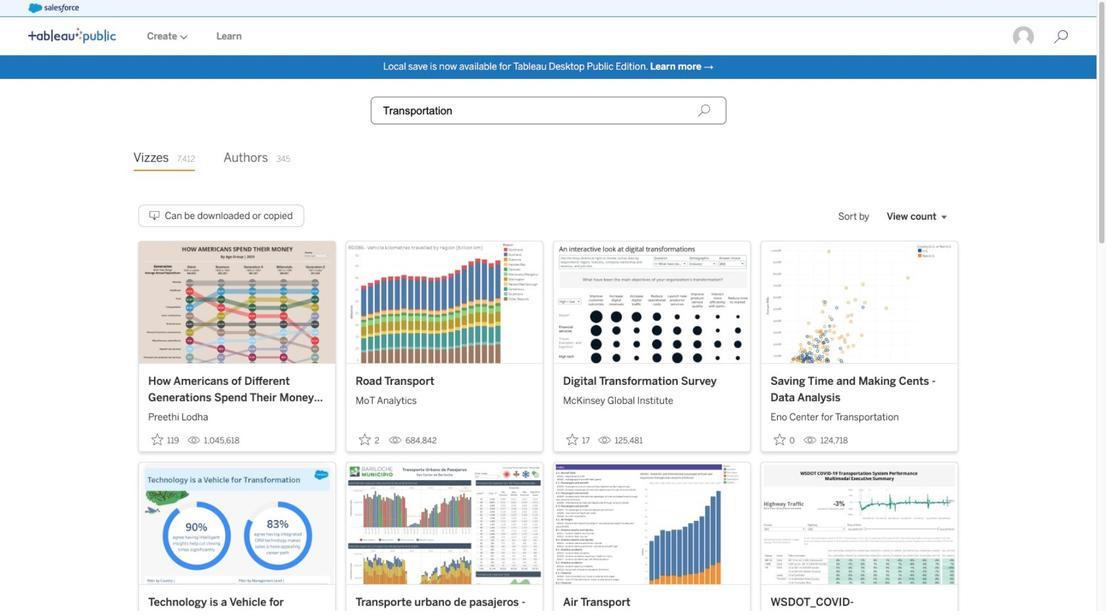 Task type: locate. For each thing, give the bounding box(es) containing it.
1 add favorite image from the left
[[152, 434, 164, 446]]

0 horizontal spatial add favorite image
[[359, 434, 371, 446]]

1 horizontal spatial add favorite image
[[774, 434, 786, 446]]

2 add favorite image from the left
[[567, 434, 579, 446]]

add favorite image
[[359, 434, 371, 446], [567, 434, 579, 446]]

create image
[[177, 35, 188, 40]]

Search input field
[[371, 97, 726, 125]]

add favorite image for 4th add favorite button from left
[[774, 434, 786, 446]]

add favorite image for 4th add favorite button from the right
[[152, 434, 164, 446]]

Add Favorite button
[[148, 431, 183, 450], [356, 431, 384, 450], [563, 431, 594, 450], [771, 431, 799, 450]]

logo image
[[28, 28, 116, 43]]

workbook thumbnail image
[[139, 242, 336, 364], [346, 242, 543, 364], [554, 242, 751, 364], [761, 242, 958, 364], [139, 463, 336, 585], [346, 463, 543, 585], [554, 463, 751, 585], [761, 463, 958, 585]]

add favorite image for 3rd add favorite button
[[567, 434, 579, 446]]

1 add favorite image from the left
[[359, 434, 371, 446]]

add favorite image
[[152, 434, 164, 446], [774, 434, 786, 446]]

search image
[[698, 104, 711, 117]]

2 add favorite button from the left
[[356, 431, 384, 450]]

4 add favorite button from the left
[[771, 431, 799, 450]]

add favorite image for second add favorite button
[[359, 434, 371, 446]]

1 horizontal spatial add favorite image
[[567, 434, 579, 446]]

tara.schultz image
[[1013, 25, 1035, 48]]

0 horizontal spatial add favorite image
[[152, 434, 164, 446]]

2 add favorite image from the left
[[774, 434, 786, 446]]



Task type: describe. For each thing, give the bounding box(es) containing it.
salesforce logo image
[[28, 4, 79, 13]]

3 add favorite button from the left
[[563, 431, 594, 450]]

go to search image
[[1040, 30, 1083, 44]]

1 add favorite button from the left
[[148, 431, 183, 450]]



Task type: vqa. For each thing, say whether or not it's contained in the screenshot.
"Logo" at the top left of page
yes



